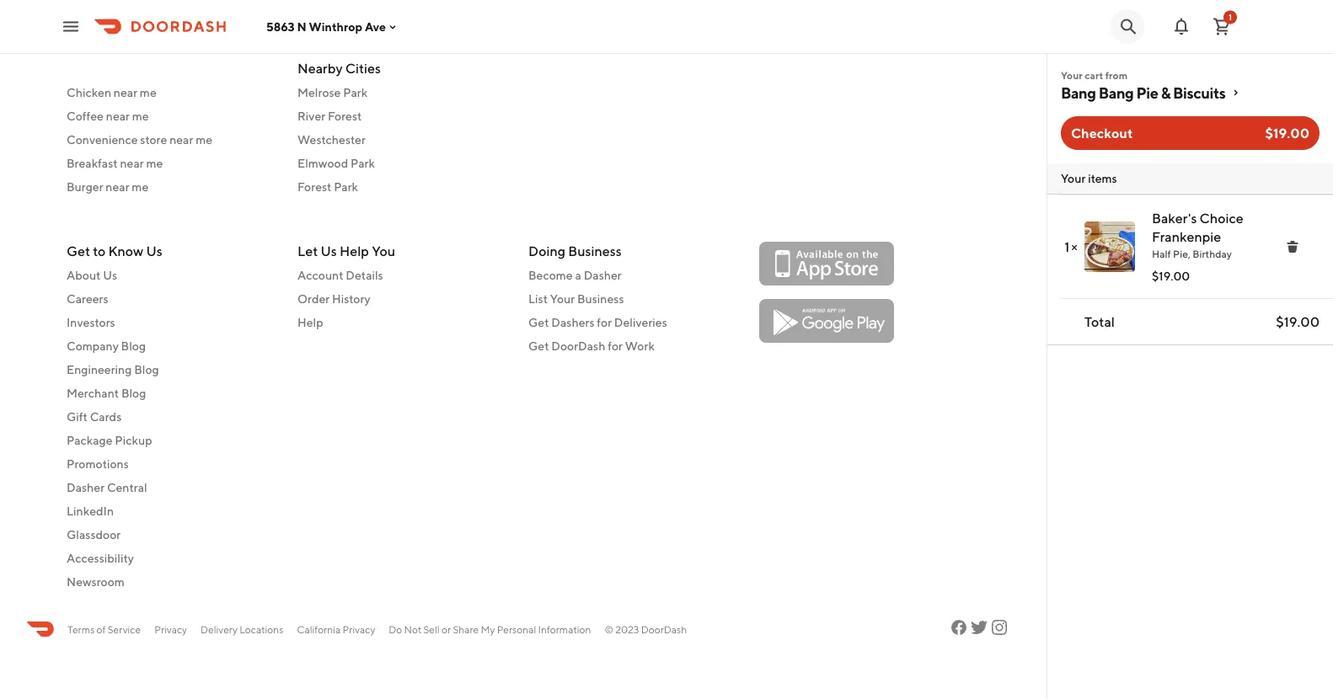 Task type: vqa. For each thing, say whether or not it's contained in the screenshot.
Breakfast near me 'near'
yes



Task type: describe. For each thing, give the bounding box(es) containing it.
package pickup link
[[67, 432, 277, 449]]

your cart from
[[1061, 69, 1128, 81]]

promotions link
[[67, 456, 277, 473]]

for for doordash
[[608, 339, 623, 353]]

near down coffee near me link
[[170, 132, 193, 146]]

central
[[107, 481, 147, 495]]

coffee near me link
[[67, 107, 277, 124]]

terms of service link
[[67, 622, 141, 637]]

1 button
[[1205, 10, 1239, 43]]

list your business link
[[529, 291, 739, 308]]

breakfast
[[67, 156, 118, 170]]

winthrop
[[309, 20, 362, 34]]

get to know us
[[67, 243, 162, 259]]

1 vertical spatial doordash
[[641, 624, 687, 636]]

notification bell image
[[1172, 16, 1192, 37]]

baker's
[[1152, 210, 1197, 226]]

dasher central link
[[67, 480, 277, 496]]

cities
[[345, 60, 381, 76]]

package pickup
[[67, 434, 152, 448]]

of
[[97, 624, 106, 636]]

remove baker's choice frankenpie from order image
[[1286, 240, 1300, 254]]

engineering blog
[[67, 363, 159, 377]]

dasher central
[[67, 481, 147, 495]]

help inside the help 'link'
[[298, 316, 323, 330]]

the great american bagel link
[[67, 21, 277, 38]]

for for dashers
[[597, 316, 612, 330]]

me for chicken near me
[[140, 85, 157, 99]]

elmwood park
[[298, 156, 375, 170]]

become a dasher
[[529, 268, 622, 282]]

dashers
[[552, 316, 595, 330]]

get for get to know us
[[67, 243, 90, 259]]

me for coffee near me
[[132, 109, 149, 123]]

melrose park
[[298, 85, 368, 99]]

0 vertical spatial forest
[[328, 109, 362, 123]]

careers link
[[67, 291, 277, 308]]

the great american bagel
[[67, 23, 207, 37]]

get dashers for deliveries link
[[529, 314, 739, 331]]

convenience store near me link
[[67, 131, 277, 148]]

california
[[297, 624, 341, 636]]

chicken near me
[[67, 85, 157, 99]]

n
[[297, 20, 307, 34]]

package
[[67, 434, 113, 448]]

merchant blog
[[67, 386, 146, 400]]

1 vertical spatial dasher
[[67, 481, 105, 495]]

river
[[298, 109, 326, 123]]

al
[[325, 23, 334, 37]]

forest park
[[298, 180, 358, 193]]

or
[[442, 624, 451, 636]]

not
[[404, 624, 422, 636]]

order history
[[298, 292, 370, 306]]

glassdoor
[[67, 528, 121, 542]]

blog for company blog
[[121, 339, 146, 353]]

park for melrose park
[[343, 85, 368, 99]]

doordash inside "get doordash for work" link
[[552, 339, 606, 353]]

doordash on facebook image
[[949, 618, 969, 638]]

about us link
[[67, 267, 277, 284]]

pie
[[1137, 83, 1159, 102]]

nearby
[[298, 60, 343, 76]]

let
[[298, 243, 318, 259]]

breakfast near me link
[[67, 155, 277, 172]]

merchant
[[67, 386, 119, 400]]

near for chicken near me
[[114, 85, 137, 99]]

1 for 1
[[1229, 12, 1232, 22]]

become
[[529, 268, 573, 282]]

open menu image
[[61, 16, 81, 37]]

convenience store near me
[[67, 132, 212, 146]]

delivery locations link
[[201, 622, 284, 637]]

to
[[93, 243, 106, 259]]

5863 n winthrop ave
[[266, 20, 386, 34]]

great
[[89, 23, 120, 37]]

service
[[108, 624, 141, 636]]

half
[[1152, 248, 1171, 260]]

let us help you
[[298, 243, 395, 259]]

get for get dashers for deliveries
[[529, 316, 549, 330]]

1 items, open order cart image
[[1212, 16, 1232, 37]]

melrose park link
[[298, 84, 508, 101]]

forest park link
[[298, 178, 508, 195]]

1 bang from the left
[[1061, 83, 1096, 102]]

near for burger near me
[[106, 180, 129, 193]]

order
[[298, 292, 330, 306]]

me for burger near me
[[132, 180, 149, 193]]

order history link
[[298, 291, 508, 308]]

burger
[[67, 180, 103, 193]]

details
[[346, 268, 383, 282]]

gift cards
[[67, 410, 122, 424]]

checkout
[[1071, 125, 1133, 141]]

delivery locations
[[201, 624, 284, 636]]

accessibility link
[[67, 550, 277, 567]]

taco al carbon near me
[[298, 23, 419, 37]]

© 2023 doordash
[[605, 624, 687, 636]]

$19.00 for total
[[1276, 314, 1320, 330]]

linkedin link
[[67, 503, 277, 520]]

river forest
[[298, 109, 362, 123]]

deliveries
[[614, 316, 667, 330]]

1 vertical spatial forest
[[298, 180, 332, 193]]

$19.00 for checkout
[[1266, 125, 1310, 141]]

glassdoor link
[[67, 527, 277, 544]]

engineering blog link
[[67, 362, 277, 378]]



Task type: locate. For each thing, give the bounding box(es) containing it.
0 horizontal spatial bang
[[1061, 83, 1096, 102]]

1 vertical spatial park
[[351, 156, 375, 170]]

for inside "get doordash for work" link
[[608, 339, 623, 353]]

doordash on twitter image
[[969, 618, 990, 638]]

a
[[575, 268, 582, 282]]

personal
[[497, 624, 536, 636]]

doordash on instagram image
[[990, 618, 1010, 638]]

park down cities
[[343, 85, 368, 99]]

1 vertical spatial $19.00
[[1152, 269, 1190, 283]]

0 vertical spatial get
[[67, 243, 90, 259]]

0 horizontal spatial doordash
[[552, 339, 606, 353]]

near
[[377, 23, 400, 37], [114, 85, 137, 99], [106, 109, 130, 123], [170, 132, 193, 146], [120, 156, 144, 170], [106, 180, 129, 193]]

me for breakfast near me
[[146, 156, 163, 170]]

dasher
[[584, 268, 622, 282], [67, 481, 105, 495]]

0 vertical spatial $19.00
[[1266, 125, 1310, 141]]

coffee
[[67, 109, 104, 123]]

0 vertical spatial your
[[1061, 69, 1083, 81]]

for inside "get dashers for deliveries" link
[[597, 316, 612, 330]]

2 horizontal spatial us
[[321, 243, 337, 259]]

newsroom
[[67, 575, 125, 589]]

us for about us
[[103, 268, 117, 282]]

privacy inside california privacy link
[[343, 624, 375, 636]]

forest
[[328, 109, 362, 123], [298, 180, 332, 193]]

your for your cart from
[[1061, 69, 1083, 81]]

baker's choice frankenpie image
[[1085, 222, 1135, 272]]

blog for merchant blog
[[121, 386, 146, 400]]

2 vertical spatial get
[[529, 339, 549, 353]]

business up a
[[568, 243, 622, 259]]

bagel
[[177, 23, 207, 37]]

birthday
[[1193, 248, 1232, 260]]

investors link
[[67, 314, 277, 331]]

blog for engineering blog
[[134, 363, 159, 377]]

business up get dashers for deliveries
[[577, 292, 624, 306]]

blog inside company blog link
[[121, 339, 146, 353]]

doing business
[[529, 243, 622, 259]]

2 vertical spatial blog
[[121, 386, 146, 400]]

0 vertical spatial blog
[[121, 339, 146, 353]]

blog inside 'engineering blog' link
[[134, 363, 159, 377]]

forest down elmwood on the top left
[[298, 180, 332, 193]]

near for breakfast near me
[[120, 156, 144, 170]]

1 right notification bell image
[[1229, 12, 1232, 22]]

carbon
[[337, 23, 374, 37]]

&
[[1161, 83, 1171, 102]]

your
[[1061, 69, 1083, 81], [1061, 172, 1086, 185], [550, 292, 575, 306]]

river forest link
[[298, 107, 508, 124]]

westchester link
[[298, 131, 508, 148]]

your left cart
[[1061, 69, 1083, 81]]

me down coffee near me link
[[196, 132, 212, 146]]

cards
[[90, 410, 122, 424]]

get
[[67, 243, 90, 259], [529, 316, 549, 330], [529, 339, 549, 353]]

sell
[[424, 624, 440, 636]]

privacy left 'do'
[[343, 624, 375, 636]]

help up details on the left top of page
[[340, 243, 369, 259]]

history
[[332, 292, 370, 306]]

business
[[568, 243, 622, 259], [577, 292, 624, 306]]

bang bang pie & biscuits link
[[1061, 83, 1320, 103]]

gift cards link
[[67, 409, 277, 426]]

bang down the from
[[1099, 83, 1134, 102]]

1 vertical spatial get
[[529, 316, 549, 330]]

1 vertical spatial your
[[1061, 172, 1086, 185]]

engineering
[[67, 363, 132, 377]]

blog
[[121, 339, 146, 353], [134, 363, 159, 377], [121, 386, 146, 400]]

know
[[108, 243, 144, 259]]

list your business
[[529, 292, 624, 306]]

blog inside merchant blog link
[[121, 386, 146, 400]]

0 vertical spatial doordash
[[552, 339, 606, 353]]

1 for 1 ×
[[1065, 239, 1070, 255]]

0 horizontal spatial privacy
[[154, 624, 187, 636]]

me up coffee near me link
[[140, 85, 157, 99]]

help down the 'order'
[[298, 316, 323, 330]]

bang bang pie & biscuits
[[1061, 83, 1226, 102]]

2023
[[616, 624, 639, 636]]

near down breakfast near me
[[106, 180, 129, 193]]

forest down melrose park
[[328, 109, 362, 123]]

us down get to know us
[[103, 268, 117, 282]]

chicken near me link
[[67, 84, 277, 101]]

store
[[140, 132, 167, 146]]

0 vertical spatial business
[[568, 243, 622, 259]]

taco
[[298, 23, 323, 37]]

me down store
[[146, 156, 163, 170]]

your left items
[[1061, 172, 1086, 185]]

melrose
[[298, 85, 341, 99]]

information
[[538, 624, 591, 636]]

park down elmwood park
[[334, 180, 358, 193]]

1 horizontal spatial privacy
[[343, 624, 375, 636]]

elmwood
[[298, 156, 348, 170]]

about
[[67, 268, 101, 282]]

help
[[340, 243, 369, 259], [298, 316, 323, 330]]

get doordash for work
[[529, 339, 655, 353]]

dasher right a
[[584, 268, 622, 282]]

for up the get doordash for work
[[597, 316, 612, 330]]

me down breakfast near me
[[132, 180, 149, 193]]

convenience
[[67, 132, 138, 146]]

biscuits
[[1173, 83, 1226, 102]]

near down chicken near me
[[106, 109, 130, 123]]

me up convenience store near me
[[132, 109, 149, 123]]

0 vertical spatial 1
[[1229, 12, 1232, 22]]

nearby cities
[[298, 60, 381, 76]]

get doordash for work link
[[529, 338, 739, 355]]

us
[[146, 243, 162, 259], [321, 243, 337, 259], [103, 268, 117, 282]]

share
[[453, 624, 479, 636]]

newsroom link
[[67, 574, 277, 591]]

2 vertical spatial your
[[550, 292, 575, 306]]

for
[[597, 316, 612, 330], [608, 339, 623, 353]]

1 vertical spatial help
[[298, 316, 323, 330]]

get dashers for deliveries
[[529, 316, 667, 330]]

2 vertical spatial $19.00
[[1276, 314, 1320, 330]]

park down the westchester
[[351, 156, 375, 170]]

0 vertical spatial park
[[343, 85, 368, 99]]

terms of service
[[67, 624, 141, 636]]

2 bang from the left
[[1099, 83, 1134, 102]]

ave
[[365, 20, 386, 34]]

work
[[625, 339, 655, 353]]

california privacy
[[297, 624, 375, 636]]

for left 'work' at the left
[[608, 339, 623, 353]]

park
[[343, 85, 368, 99], [351, 156, 375, 170], [334, 180, 358, 193]]

coffee near me
[[67, 109, 149, 123]]

american
[[123, 23, 174, 37]]

help link
[[298, 314, 508, 331]]

near for coffee near me
[[106, 109, 130, 123]]

breakfast near me
[[67, 156, 163, 170]]

1 vertical spatial for
[[608, 339, 623, 353]]

0 horizontal spatial us
[[103, 268, 117, 282]]

near down convenience store near me
[[120, 156, 144, 170]]

1 horizontal spatial us
[[146, 243, 162, 259]]

near right carbon on the top of the page
[[377, 23, 400, 37]]

1 horizontal spatial help
[[340, 243, 369, 259]]

1 vertical spatial 1
[[1065, 239, 1070, 255]]

1 inside button
[[1229, 12, 1232, 22]]

park for forest park
[[334, 180, 358, 193]]

the
[[67, 23, 87, 37]]

locations
[[240, 624, 284, 636]]

blog down company blog link
[[134, 363, 159, 377]]

westchester
[[298, 132, 366, 146]]

your right list in the top of the page
[[550, 292, 575, 306]]

dasher up 'linkedin'
[[67, 481, 105, 495]]

1 horizontal spatial dasher
[[584, 268, 622, 282]]

1 horizontal spatial doordash
[[641, 624, 687, 636]]

near up coffee near me
[[114, 85, 137, 99]]

park for elmwood park
[[351, 156, 375, 170]]

1 left ×
[[1065, 239, 1070, 255]]

bang
[[1061, 83, 1096, 102], [1099, 83, 1134, 102]]

0 horizontal spatial 1
[[1065, 239, 1070, 255]]

burger near me link
[[67, 178, 277, 195]]

do not sell or share my personal information
[[389, 624, 591, 636]]

doordash right the 2023
[[641, 624, 687, 636]]

me right ave
[[403, 23, 419, 37]]

taco al carbon near me link
[[298, 21, 508, 38]]

us right let
[[321, 243, 337, 259]]

me
[[403, 23, 419, 37], [140, 85, 157, 99], [132, 109, 149, 123], [196, 132, 212, 146], [146, 156, 163, 170], [132, 180, 149, 193]]

privacy right "service"
[[154, 624, 187, 636]]

doordash down dashers
[[552, 339, 606, 353]]

pie,
[[1173, 248, 1191, 260]]

your for your items
[[1061, 172, 1086, 185]]

0 vertical spatial dasher
[[584, 268, 622, 282]]

do not sell or share my personal information link
[[389, 622, 591, 637]]

1
[[1229, 12, 1232, 22], [1065, 239, 1070, 255]]

terms
[[67, 624, 95, 636]]

accessibility
[[67, 552, 134, 566]]

2 vertical spatial park
[[334, 180, 358, 193]]

1 vertical spatial blog
[[134, 363, 159, 377]]

blog down the 'engineering blog'
[[121, 386, 146, 400]]

0 vertical spatial for
[[597, 316, 612, 330]]

1 horizontal spatial 1
[[1229, 12, 1232, 22]]

×
[[1072, 239, 1078, 255]]

get for get doordash for work
[[529, 339, 549, 353]]

$19.00
[[1266, 125, 1310, 141], [1152, 269, 1190, 283], [1276, 314, 1320, 330]]

company
[[67, 339, 119, 353]]

0 horizontal spatial help
[[298, 316, 323, 330]]

bang down cart
[[1061, 83, 1096, 102]]

merchant blog link
[[67, 385, 277, 402]]

company blog link
[[67, 338, 277, 355]]

investors
[[67, 316, 115, 330]]

1 vertical spatial business
[[577, 292, 624, 306]]

2 privacy from the left
[[343, 624, 375, 636]]

us for let us help you
[[321, 243, 337, 259]]

us right know
[[146, 243, 162, 259]]

0 horizontal spatial dasher
[[67, 481, 105, 495]]

choice
[[1200, 210, 1244, 226]]

1 horizontal spatial bang
[[1099, 83, 1134, 102]]

blog up the 'engineering blog'
[[121, 339, 146, 353]]

frankenpie
[[1152, 229, 1222, 245]]

1 privacy from the left
[[154, 624, 187, 636]]

chicken
[[67, 85, 111, 99]]

0 vertical spatial help
[[340, 243, 369, 259]]



